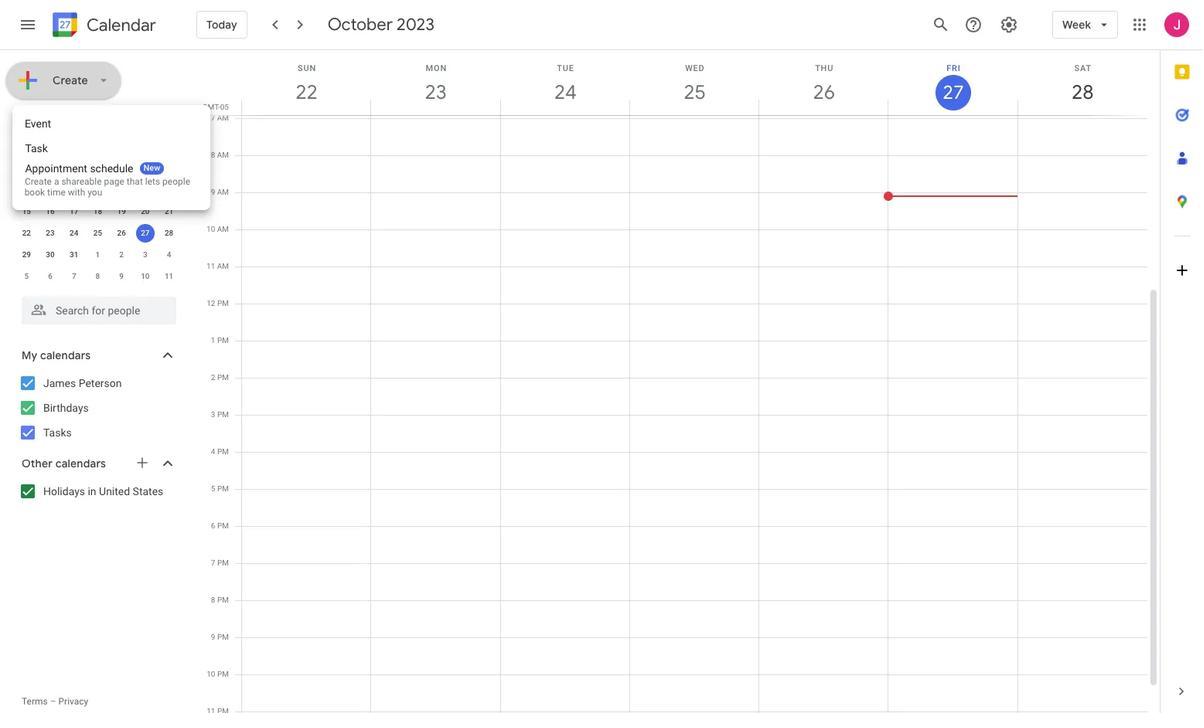 Task type: vqa. For each thing, say whether or not it's contained in the screenshot.


Task type: locate. For each thing, give the bounding box(es) containing it.
0 vertical spatial 3
[[72, 164, 76, 172]]

3 row from the top
[[15, 179, 181, 201]]

terms link
[[22, 697, 48, 708]]

pm for 6 pm
[[217, 522, 229, 530]]

2 horizontal spatial 11
[[206, 262, 215, 271]]

28 column header
[[1017, 50, 1147, 115]]

0 horizontal spatial 27
[[141, 229, 150, 237]]

pm for 9 pm
[[217, 633, 229, 642]]

tue
[[557, 63, 574, 73]]

create inside create popup button
[[53, 73, 88, 87]]

am down 8 am
[[217, 188, 229, 196]]

4 down "28" element
[[167, 251, 171, 259]]

7 for 7 am
[[211, 114, 215, 122]]

24 column header
[[500, 50, 630, 115]]

am up 12 pm
[[217, 262, 229, 271]]

28 element
[[160, 224, 178, 243]]

row containing 29
[[15, 244, 181, 266]]

tasks
[[43, 427, 72, 439]]

row containing 5
[[15, 266, 181, 288]]

1 vertical spatial 3
[[143, 251, 147, 259]]

1 vertical spatial october 2023
[[22, 117, 94, 131]]

other
[[22, 457, 53, 471]]

event
[[25, 118, 51, 130]]

7 down gmt-
[[211, 114, 215, 122]]

0 horizontal spatial create
[[25, 176, 52, 187]]

pm up 3 pm
[[217, 373, 229, 382]]

23 down 16 element
[[46, 229, 55, 237]]

5 row from the top
[[15, 223, 181, 244]]

1 horizontal spatial 24
[[553, 80, 575, 105]]

2023 right event
[[68, 117, 94, 131]]

1 horizontal spatial 26
[[812, 80, 834, 105]]

0 vertical spatial 12
[[117, 186, 126, 194]]

0 horizontal spatial 25
[[93, 229, 102, 237]]

10 up 11 am
[[206, 225, 215, 234]]

10 inside november 10 element
[[141, 272, 150, 281]]

25 down wed
[[683, 80, 705, 105]]

am for 8 am
[[217, 151, 229, 159]]

25 down '18' element
[[93, 229, 102, 237]]

4 am from the top
[[217, 225, 229, 234]]

28 down "sat"
[[1071, 80, 1093, 105]]

11 pm from the top
[[217, 670, 229, 679]]

pm up the 8 pm
[[217, 559, 229, 568]]

1 vertical spatial calendars
[[55, 457, 106, 471]]

5 down 4 pm on the bottom left
[[211, 485, 215, 493]]

1 vertical spatial 25
[[93, 229, 102, 237]]

0 vertical spatial create
[[53, 73, 88, 87]]

22 down sun
[[295, 80, 317, 105]]

8 pm
[[211, 596, 229, 605]]

2 horizontal spatial 4
[[211, 448, 215, 456]]

2 row from the top
[[15, 158, 181, 179]]

1 vertical spatial 26
[[117, 229, 126, 237]]

appointment
[[25, 162, 87, 175]]

1 pm from the top
[[217, 299, 229, 308]]

1 am from the top
[[217, 114, 229, 122]]

2 vertical spatial 6
[[211, 522, 215, 530]]

2 vertical spatial 5
[[211, 485, 215, 493]]

gmt-
[[202, 103, 220, 111]]

26 down 19 element
[[117, 229, 126, 237]]

1 down s
[[24, 164, 29, 172]]

3 down 27, today element
[[143, 251, 147, 259]]

create
[[53, 73, 88, 87], [25, 176, 52, 187]]

11 left page
[[93, 186, 102, 194]]

9
[[48, 186, 52, 194], [211, 188, 215, 196], [119, 272, 124, 281], [211, 633, 215, 642]]

2 horizontal spatial 3
[[211, 411, 215, 419]]

27 column header
[[888, 50, 1018, 115]]

november 3 element
[[136, 246, 155, 264]]

with
[[68, 187, 86, 198]]

2
[[48, 164, 52, 172], [119, 251, 124, 259], [211, 373, 215, 382]]

october 2023 up mon
[[328, 14, 435, 36]]

1 horizontal spatial 12
[[207, 299, 215, 308]]

1 vertical spatial 22
[[22, 229, 31, 237]]

3 up shareable
[[72, 164, 76, 172]]

19 element
[[112, 203, 131, 221]]

0 horizontal spatial october 2023
[[22, 117, 94, 131]]

people
[[162, 176, 190, 187]]

6
[[143, 164, 147, 172], [48, 272, 52, 281], [211, 522, 215, 530]]

7 for november 7 element
[[72, 272, 76, 281]]

24 inside column header
[[553, 80, 575, 105]]

2023
[[397, 14, 435, 36], [68, 117, 94, 131]]

am down 9 am
[[217, 225, 229, 234]]

22
[[295, 80, 317, 105], [22, 229, 31, 237]]

pm down 9 pm
[[217, 670, 229, 679]]

5 up page
[[119, 164, 124, 172]]

17
[[70, 207, 78, 216]]

1 vertical spatial 24
[[70, 229, 78, 237]]

10 inside 10 element
[[70, 186, 78, 194]]

9 am
[[211, 188, 229, 196]]

2 horizontal spatial 6
[[211, 522, 215, 530]]

16 element
[[41, 203, 60, 221]]

pm down the 8 pm
[[217, 633, 229, 642]]

1 horizontal spatial october
[[328, 14, 393, 36]]

6 pm from the top
[[217, 485, 229, 493]]

0 horizontal spatial 23
[[46, 229, 55, 237]]

15
[[22, 207, 31, 216]]

2 am from the top
[[217, 151, 229, 159]]

5 for november 5 'element'
[[24, 272, 29, 281]]

1 horizontal spatial 27
[[942, 80, 963, 105]]

Search for people text field
[[31, 297, 167, 325]]

28
[[1071, 80, 1093, 105], [165, 229, 173, 237]]

5 pm from the top
[[217, 448, 229, 456]]

2 vertical spatial 4
[[211, 448, 215, 456]]

11 down 10 am
[[206, 262, 215, 271]]

1 horizontal spatial 4
[[167, 251, 171, 259]]

settings menu image
[[1000, 15, 1018, 34]]

4 inside november 4 element
[[167, 251, 171, 259]]

0 vertical spatial 24
[[553, 80, 575, 105]]

2 pm
[[211, 373, 229, 382]]

7 pm from the top
[[217, 522, 229, 530]]

sat
[[1074, 63, 1092, 73]]

8 up 9 am
[[211, 151, 215, 159]]

23 element
[[41, 224, 60, 243]]

8 for 8 pm
[[211, 596, 215, 605]]

0 horizontal spatial 2
[[48, 164, 52, 172]]

my calendars list
[[3, 371, 192, 445]]

pm up 5 pm
[[217, 448, 229, 456]]

terms – privacy
[[22, 697, 88, 708]]

0 vertical spatial 22
[[295, 80, 317, 105]]

1 vertical spatial 11
[[206, 262, 215, 271]]

2 horizontal spatial 2
[[211, 373, 215, 382]]

3 up 4 pm on the bottom left
[[211, 411, 215, 419]]

10 pm from the top
[[217, 633, 229, 642]]

23 column header
[[371, 50, 501, 115]]

6 up 'lets' at left
[[143, 164, 147, 172]]

5 down 29 element
[[24, 272, 29, 281]]

27, today element
[[136, 224, 155, 243]]

8 down november 1 element
[[96, 272, 100, 281]]

1 horizontal spatial 3
[[143, 251, 147, 259]]

1 horizontal spatial 6
[[143, 164, 147, 172]]

28 down 21 element
[[165, 229, 173, 237]]

12 inside the october 2023 grid
[[117, 186, 126, 194]]

create inside create a shareable page that lets people book time with you
[[25, 176, 52, 187]]

6 down 30 element
[[48, 272, 52, 281]]

calendars up 'james'
[[40, 349, 91, 363]]

0 vertical spatial calendars
[[40, 349, 91, 363]]

12 pm
[[207, 299, 229, 308]]

1 vertical spatial create
[[25, 176, 52, 187]]

22 column header
[[241, 50, 371, 115]]

11
[[93, 186, 102, 194], [206, 262, 215, 271], [165, 272, 173, 281]]

sun
[[298, 63, 316, 73]]

calendars up in
[[55, 457, 106, 471]]

10 down 9 pm
[[207, 670, 215, 679]]

1 for november 1 element
[[96, 251, 100, 259]]

james peterson
[[43, 377, 122, 390]]

2 vertical spatial 1
[[211, 336, 215, 345]]

1 horizontal spatial create
[[53, 73, 88, 87]]

2 pm from the top
[[217, 336, 229, 345]]

0 horizontal spatial 11
[[93, 186, 102, 194]]

am down 05
[[217, 114, 229, 122]]

am up 9 am
[[217, 151, 229, 159]]

0 horizontal spatial 22
[[22, 229, 31, 237]]

pm down 4 pm on the bottom left
[[217, 485, 229, 493]]

that
[[127, 176, 143, 187]]

thu 26
[[812, 63, 834, 105]]

9 for 9 pm
[[211, 633, 215, 642]]

holidays in united states
[[43, 486, 163, 498]]

1 vertical spatial 4
[[167, 251, 171, 259]]

7 for 7 pm
[[211, 559, 215, 568]]

3 pm from the top
[[217, 373, 229, 382]]

november 5 element
[[17, 268, 36, 286]]

2 vertical spatial 11
[[165, 272, 173, 281]]

calendars for my calendars
[[40, 349, 91, 363]]

gmt-05
[[202, 103, 229, 111]]

7 down 31 element
[[72, 272, 76, 281]]

4 up shareable
[[96, 164, 100, 172]]

0 horizontal spatial 12
[[117, 186, 126, 194]]

4 pm from the top
[[217, 411, 229, 419]]

5 inside 'element'
[[24, 272, 29, 281]]

18 element
[[89, 203, 107, 221]]

create for create a shareable page that lets people book time with you
[[25, 176, 52, 187]]

1 horizontal spatial 2023
[[397, 14, 435, 36]]

calendars
[[40, 349, 91, 363], [55, 457, 106, 471]]

7 up people
[[167, 164, 171, 172]]

1 horizontal spatial october 2023
[[328, 14, 435, 36]]

2023 up mon
[[397, 14, 435, 36]]

6 for 6 pm
[[211, 522, 215, 530]]

2 vertical spatial 3
[[211, 411, 215, 419]]

0 vertical spatial 2023
[[397, 14, 435, 36]]

october 2023 up m
[[22, 117, 94, 131]]

None search field
[[0, 291, 192, 325]]

9 for 9 am
[[211, 188, 215, 196]]

8
[[211, 151, 215, 159], [24, 186, 29, 194], [96, 272, 100, 281], [211, 596, 215, 605]]

21
[[165, 207, 173, 216]]

calendar element
[[49, 9, 156, 43]]

24 element
[[65, 224, 83, 243]]

25 column header
[[629, 50, 759, 115]]

4 down 3 pm
[[211, 448, 215, 456]]

9 down the november 2 element
[[119, 272, 124, 281]]

25
[[683, 80, 705, 105], [93, 229, 102, 237]]

0 vertical spatial 26
[[812, 80, 834, 105]]

5 am from the top
[[217, 262, 229, 271]]

9 up 10 am
[[211, 188, 215, 196]]

27 down fri
[[942, 80, 963, 105]]

12 element
[[112, 181, 131, 199]]

week
[[1063, 18, 1091, 32]]

0 vertical spatial 23
[[424, 80, 446, 105]]

united
[[99, 486, 130, 498]]

row group
[[15, 158, 181, 288]]

10 down november 3 element
[[141, 272, 150, 281]]

october 2023 grid
[[15, 136, 181, 288]]

october
[[328, 14, 393, 36], [22, 117, 66, 131]]

1 horizontal spatial 28
[[1071, 80, 1093, 105]]

pm up 9 pm
[[217, 596, 229, 605]]

lets
[[145, 176, 160, 187]]

14
[[165, 186, 173, 194]]

2 horizontal spatial 5
[[211, 485, 215, 493]]

1 horizontal spatial 2
[[119, 251, 124, 259]]

tab list
[[1161, 50, 1203, 670]]

27 down 20 element
[[141, 229, 150, 237]]

create left a
[[25, 176, 52, 187]]

8 down 7 pm
[[211, 596, 215, 605]]

row containing 8
[[15, 179, 181, 201]]

26 down thu
[[812, 80, 834, 105]]

fri
[[947, 63, 961, 73]]

0 horizontal spatial 6
[[48, 272, 52, 281]]

pm up 2 pm
[[217, 336, 229, 345]]

1 for 1 pm
[[211, 336, 215, 345]]

2 down the 26 'element' in the left top of the page
[[119, 251, 124, 259]]

1 horizontal spatial 25
[[683, 80, 705, 105]]

23 link
[[418, 75, 454, 111]]

grid containing 22
[[198, 50, 1160, 714]]

november 2 element
[[112, 246, 131, 264]]

november 9 element
[[112, 268, 131, 286]]

0 vertical spatial 6
[[143, 164, 147, 172]]

2 vertical spatial 2
[[211, 373, 215, 382]]

2 up 3 pm
[[211, 373, 215, 382]]

1 inside november 1 element
[[96, 251, 100, 259]]

calendars for other calendars
[[55, 457, 106, 471]]

9 up the '10 pm' at the left bottom of the page
[[211, 633, 215, 642]]

mon 23
[[424, 63, 447, 105]]

my
[[22, 349, 37, 363]]

0 vertical spatial 1
[[24, 164, 29, 172]]

9 pm from the top
[[217, 596, 229, 605]]

1 vertical spatial 1
[[96, 251, 100, 259]]

0 horizontal spatial 24
[[70, 229, 78, 237]]

1 horizontal spatial 5
[[119, 164, 124, 172]]

1 vertical spatial 5
[[24, 272, 29, 281]]

4
[[96, 164, 100, 172], [167, 251, 171, 259], [211, 448, 215, 456]]

row
[[15, 136, 181, 158], [15, 158, 181, 179], [15, 179, 181, 201], [15, 201, 181, 223], [15, 223, 181, 244], [15, 244, 181, 266], [15, 266, 181, 288]]

6 up 7 pm
[[211, 522, 215, 530]]

create down calendar element
[[53, 73, 88, 87]]

2 horizontal spatial 1
[[211, 336, 215, 345]]

5 pm
[[211, 485, 229, 493]]

1 vertical spatial 2
[[119, 251, 124, 259]]

12 down 11 am
[[207, 299, 215, 308]]

terms
[[22, 697, 48, 708]]

1 down 12 pm
[[211, 336, 215, 345]]

3
[[72, 164, 76, 172], [143, 251, 147, 259], [211, 411, 215, 419]]

05
[[220, 103, 229, 111]]

pm up 1 pm
[[217, 299, 229, 308]]

1 vertical spatial 12
[[207, 299, 215, 308]]

24 down 17 "element" on the top of page
[[70, 229, 78, 237]]

1 horizontal spatial 23
[[424, 80, 446, 105]]

10 for 10 pm
[[207, 670, 215, 679]]

pm for 12 pm
[[217, 299, 229, 308]]

pm down 5 pm
[[217, 522, 229, 530]]

0 vertical spatial 27
[[942, 80, 963, 105]]

2 down m
[[48, 164, 52, 172]]

pm for 4 pm
[[217, 448, 229, 456]]

1 vertical spatial 27
[[141, 229, 150, 237]]

27 cell
[[133, 223, 157, 244]]

0 horizontal spatial october
[[22, 117, 66, 131]]

1 vertical spatial 23
[[46, 229, 55, 237]]

create a shareable page that lets people book time with you
[[25, 176, 190, 198]]

8 for 8 am
[[211, 151, 215, 159]]

28 link
[[1065, 75, 1101, 111]]

1 row from the top
[[15, 136, 181, 158]]

1 vertical spatial 28
[[165, 229, 173, 237]]

pm up 4 pm on the bottom left
[[217, 411, 229, 419]]

shareable
[[61, 176, 102, 187]]

october 2023
[[328, 14, 435, 36], [22, 117, 94, 131]]

1
[[24, 164, 29, 172], [96, 251, 100, 259], [211, 336, 215, 345]]

23 inside mon 23
[[424, 80, 446, 105]]

grid
[[198, 50, 1160, 714]]

11 for november 11 element
[[165, 272, 173, 281]]

6 row from the top
[[15, 244, 181, 266]]

1 vertical spatial 2023
[[68, 117, 94, 131]]

23 down mon
[[424, 80, 446, 105]]

10 am
[[206, 225, 229, 234]]

privacy link
[[58, 697, 88, 708]]

0 horizontal spatial 28
[[165, 229, 173, 237]]

1 down 25 "element"
[[96, 251, 100, 259]]

28 inside column header
[[1071, 80, 1093, 105]]

10 for november 10 element
[[141, 272, 150, 281]]

11 down november 4 element
[[165, 272, 173, 281]]

1 horizontal spatial 22
[[295, 80, 317, 105]]

pm for 7 pm
[[217, 559, 229, 568]]

7 up the 8 pm
[[211, 559, 215, 568]]

8 pm from the top
[[217, 559, 229, 568]]

24 down tue
[[553, 80, 575, 105]]

0 horizontal spatial 5
[[24, 272, 29, 281]]

26
[[812, 80, 834, 105], [117, 229, 126, 237]]

0 vertical spatial 11
[[93, 186, 102, 194]]

0 vertical spatial october
[[328, 14, 393, 36]]

pm for 5 pm
[[217, 485, 229, 493]]

0 horizontal spatial 4
[[96, 164, 100, 172]]

0 horizontal spatial 1
[[24, 164, 29, 172]]

13 element
[[136, 181, 155, 199]]

1 horizontal spatial 1
[[96, 251, 100, 259]]

12
[[117, 186, 126, 194], [207, 299, 215, 308]]

22 down 15 element
[[22, 229, 31, 237]]

0 vertical spatial 25
[[683, 80, 705, 105]]

0 vertical spatial 28
[[1071, 80, 1093, 105]]

30 element
[[41, 246, 60, 264]]

am for 10 am
[[217, 225, 229, 234]]

1 horizontal spatial 11
[[165, 272, 173, 281]]

25 link
[[677, 75, 713, 111]]

22 inside column header
[[295, 80, 317, 105]]

3 am from the top
[[217, 188, 229, 196]]

7
[[211, 114, 215, 122], [167, 164, 171, 172], [72, 272, 76, 281], [211, 559, 215, 568]]

26 element
[[112, 224, 131, 243]]

7 row from the top
[[15, 266, 181, 288]]

10 right time
[[70, 186, 78, 194]]

0 horizontal spatial 3
[[72, 164, 76, 172]]

3 for 3 pm
[[211, 411, 215, 419]]

0 horizontal spatial 26
[[117, 229, 126, 237]]

1 vertical spatial 6
[[48, 272, 52, 281]]

4 row from the top
[[15, 201, 181, 223]]

12 left "that"
[[117, 186, 126, 194]]

0 vertical spatial 5
[[119, 164, 124, 172]]



Task type: describe. For each thing, give the bounding box(es) containing it.
tue 24
[[553, 63, 575, 105]]

privacy
[[58, 697, 88, 708]]

26 inside column header
[[812, 80, 834, 105]]

8 up 15
[[24, 186, 29, 194]]

31 element
[[65, 246, 83, 264]]

november 6 element
[[41, 268, 60, 286]]

11 for 11 element
[[93, 186, 102, 194]]

november 10 element
[[136, 268, 155, 286]]

2 for 2 pm
[[211, 373, 215, 382]]

4 for november 4 element
[[167, 251, 171, 259]]

12 for 12
[[117, 186, 126, 194]]

row containing 1
[[15, 158, 181, 179]]

4 for 4 pm
[[211, 448, 215, 456]]

29 element
[[17, 246, 36, 264]]

row containing 22
[[15, 223, 181, 244]]

november 8 element
[[89, 268, 107, 286]]

task
[[25, 142, 48, 155]]

5 for 5 pm
[[211, 485, 215, 493]]

10 for 10 am
[[206, 225, 215, 234]]

24 link
[[548, 75, 583, 111]]

create button
[[6, 62, 121, 99]]

9 for "november 9" element
[[119, 272, 124, 281]]

0 vertical spatial 2
[[48, 164, 52, 172]]

9 pm
[[211, 633, 229, 642]]

pm for 10 pm
[[217, 670, 229, 679]]

22 link
[[289, 75, 324, 111]]

m
[[47, 143, 54, 151]]

26 link
[[806, 75, 842, 111]]

book
[[25, 187, 45, 198]]

25 inside "element"
[[93, 229, 102, 237]]

7 am
[[211, 114, 229, 122]]

24 inside row group
[[70, 229, 78, 237]]

november 11 element
[[160, 268, 178, 286]]

22 inside the october 2023 grid
[[22, 229, 31, 237]]

time
[[48, 187, 66, 198]]

4 pm
[[211, 448, 229, 456]]

wed
[[685, 63, 705, 73]]

holidays
[[43, 486, 85, 498]]

my calendars button
[[3, 343, 192, 368]]

am for 9 am
[[217, 188, 229, 196]]

wed 25
[[683, 63, 705, 105]]

25 inside wed 25
[[683, 80, 705, 105]]

pm for 1 pm
[[217, 336, 229, 345]]

17 element
[[65, 203, 83, 221]]

row containing 15
[[15, 201, 181, 223]]

sun 22
[[295, 63, 317, 105]]

27 inside column header
[[942, 80, 963, 105]]

1 pm
[[211, 336, 229, 345]]

sat 28
[[1071, 63, 1093, 105]]

3 for november 3 element
[[143, 251, 147, 259]]

31
[[70, 251, 78, 259]]

november 7 element
[[65, 268, 83, 286]]

pm for 8 pm
[[217, 596, 229, 605]]

today button
[[196, 6, 247, 43]]

26 inside 'element'
[[117, 229, 126, 237]]

27 link
[[936, 75, 971, 111]]

1 vertical spatial october
[[22, 117, 66, 131]]

calendar heading
[[84, 14, 156, 36]]

6 pm
[[211, 522, 229, 530]]

6 for november 6 element
[[48, 272, 52, 281]]

18
[[93, 207, 102, 216]]

28 inside the october 2023 grid
[[165, 229, 173, 237]]

fri 27
[[942, 63, 963, 105]]

2 for the november 2 element
[[119, 251, 124, 259]]

week button
[[1052, 6, 1118, 43]]

s
[[24, 143, 29, 151]]

november 4 element
[[160, 246, 178, 264]]

birthdays
[[43, 402, 89, 414]]

29
[[22, 251, 31, 259]]

3 pm
[[211, 411, 229, 419]]

pm for 3 pm
[[217, 411, 229, 419]]

peterson
[[79, 377, 122, 390]]

7 pm
[[211, 559, 229, 568]]

20
[[141, 207, 150, 216]]

page
[[104, 176, 124, 187]]

11 element
[[89, 181, 107, 199]]

0 vertical spatial 4
[[96, 164, 100, 172]]

14 element
[[160, 181, 178, 199]]

thu
[[815, 63, 834, 73]]

25 element
[[89, 224, 107, 243]]

19
[[117, 207, 126, 216]]

21 element
[[160, 203, 178, 221]]

row containing s
[[15, 136, 181, 158]]

am for 7 am
[[217, 114, 229, 122]]

12 for 12 pm
[[207, 299, 215, 308]]

20 element
[[136, 203, 155, 221]]

mon
[[426, 63, 447, 73]]

9 left a
[[48, 186, 52, 194]]

–
[[50, 697, 56, 708]]

add other calendars image
[[135, 455, 150, 471]]

main drawer image
[[19, 15, 37, 34]]

27 inside 'cell'
[[141, 229, 150, 237]]

new
[[143, 163, 160, 173]]

16
[[46, 207, 55, 216]]

appointment schedule
[[25, 162, 133, 175]]

11 am
[[206, 262, 229, 271]]

other calendars
[[22, 457, 106, 471]]

10 for 10 element
[[70, 186, 78, 194]]

in
[[88, 486, 96, 498]]

0 horizontal spatial 2023
[[68, 117, 94, 131]]

today
[[206, 18, 237, 32]]

26 column header
[[759, 50, 889, 115]]

0 vertical spatial october 2023
[[328, 14, 435, 36]]

states
[[133, 486, 163, 498]]

a
[[54, 176, 59, 187]]

13
[[141, 186, 150, 194]]

you
[[88, 187, 103, 198]]

22 element
[[17, 224, 36, 243]]

23 inside the october 2023 grid
[[46, 229, 55, 237]]

pm for 2 pm
[[217, 373, 229, 382]]

15 element
[[17, 203, 36, 221]]

create for create
[[53, 73, 88, 87]]

30
[[46, 251, 55, 259]]

james
[[43, 377, 76, 390]]

my calendars
[[22, 349, 91, 363]]

schedule
[[90, 162, 133, 175]]

am for 11 am
[[217, 262, 229, 271]]

8 for november 8 element
[[96, 272, 100, 281]]

10 element
[[65, 181, 83, 199]]

11 for 11 am
[[206, 262, 215, 271]]

10 pm
[[207, 670, 229, 679]]

november 1 element
[[89, 246, 107, 264]]

row group containing 1
[[15, 158, 181, 288]]

other calendars button
[[3, 452, 192, 476]]

8 am
[[211, 151, 229, 159]]

calendar
[[87, 14, 156, 36]]



